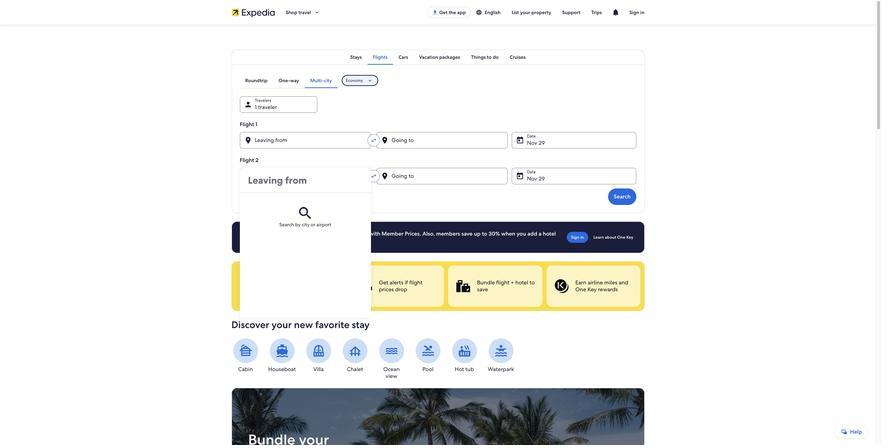 Task type: vqa. For each thing, say whether or not it's contained in the screenshot.
The Waterpark button at the right of the page
yes



Task type: describe. For each thing, give the bounding box(es) containing it.
shop travel
[[286, 9, 311, 15]]

tub
[[466, 366, 474, 373]]

on
[[309, 230, 316, 238]]

favorite
[[315, 319, 350, 331]]

things to do
[[471, 54, 499, 60]]

to right 'up'
[[482, 230, 488, 238]]

member
[[382, 230, 404, 238]]

in inside sign in dropdown button
[[641, 9, 645, 15]]

members
[[436, 230, 460, 238]]

cars link
[[393, 50, 414, 65]]

nov for flight 1
[[527, 139, 538, 147]]

the
[[449, 9, 456, 15]]

up
[[474, 230, 481, 238]]

hot tub button
[[451, 339, 479, 373]]

one inside 'earn airline miles and one key rewards'
[[576, 286, 586, 293]]

search for search
[[614, 193, 631, 200]]

Leaving from text field
[[240, 168, 371, 193]]

learn
[[594, 235, 604, 240]]

ocean view
[[384, 366, 400, 380]]

discover
[[232, 319, 269, 331]]

waterpark
[[488, 366, 514, 373]]

support link
[[557, 6, 586, 19]]

search by city or airport
[[279, 222, 332, 228]]

houseboat button
[[268, 339, 296, 373]]

one-way
[[279, 77, 299, 84]]

economy button
[[342, 75, 378, 86]]

small image
[[476, 9, 482, 15]]

prices.
[[405, 230, 421, 238]]

or inside save 10% or more on over 100,000 hotels with member prices. also, members save up to 30% when you add a hotel to a flight
[[288, 230, 293, 238]]

houseboat
[[268, 366, 296, 373]]

stays
[[350, 54, 362, 60]]

new
[[294, 319, 313, 331]]

also,
[[423, 230, 435, 238]]

nov for flight 2
[[527, 175, 538, 183]]

tab list containing stays
[[232, 50, 645, 65]]

rewards
[[598, 286, 618, 293]]

1 horizontal spatial a
[[539, 230, 542, 238]]

learn about one key link
[[591, 232, 637, 243]]

pool button
[[414, 339, 442, 373]]

vacation
[[419, 54, 438, 60]]

1 traveler
[[255, 104, 277, 111]]

one-
[[279, 77, 290, 84]]

to inside bundle flight + hotel to save
[[530, 279, 535, 287]]

your for discover
[[272, 319, 292, 331]]

vacation packages
[[419, 54, 460, 60]]

things
[[471, 54, 486, 60]]

by
[[295, 222, 301, 228]]

about
[[605, 235, 617, 240]]

2 out of 3 element
[[448, 266, 542, 307]]

nov 29 for flight 2
[[527, 175, 545, 183]]

vacation packages link
[[414, 50, 466, 65]]

29 for 1
[[539, 139, 545, 147]]

hotel inside save 10% or more on over 100,000 hotels with member prices. also, members save up to 30% when you add a hotel to a flight
[[543, 230, 556, 238]]

stays link
[[345, 50, 368, 65]]

ocean
[[384, 366, 400, 373]]

1 traveler button
[[240, 96, 317, 113]]

trailing image
[[314, 9, 320, 15]]

villa
[[314, 366, 324, 373]]

one-way link
[[273, 73, 305, 88]]

chalet button
[[341, 339, 369, 373]]

things to do link
[[466, 50, 505, 65]]

drop
[[395, 286, 407, 293]]

100,000
[[330, 230, 351, 238]]

bundle flight + hotel to save
[[477, 279, 535, 293]]

flight inside get alerts if flight prices drop
[[409, 279, 423, 287]]

miles
[[605, 279, 618, 287]]

sign in inside sign in link
[[571, 235, 584, 240]]

list your property
[[512, 9, 552, 15]]

flight 1
[[240, 121, 258, 128]]

your for list
[[520, 9, 531, 15]]

english button
[[471, 6, 506, 19]]

multi-city
[[310, 77, 332, 84]]

alerts
[[390, 279, 403, 287]]

support
[[563, 9, 581, 15]]

to left 10% on the left of the page
[[263, 237, 269, 245]]

ocean view button
[[378, 339, 406, 380]]

roundtrip
[[245, 77, 268, 84]]

do
[[493, 54, 499, 60]]

cruises link
[[505, 50, 531, 65]]

3 out of 3 element
[[547, 266, 641, 307]]

communication center icon image
[[612, 8, 620, 17]]

hot
[[455, 366, 464, 373]]

list your property link
[[506, 6, 557, 19]]

nov 29 button for 1
[[512, 132, 637, 149]]

list
[[512, 9, 519, 15]]

get the app
[[440, 9, 466, 15]]

trips link
[[586, 6, 608, 19]]

stay
[[352, 319, 370, 331]]

0 vertical spatial key
[[627, 235, 634, 240]]

shop travel button
[[280, 4, 326, 21]]



Task type: locate. For each thing, give the bounding box(es) containing it.
29
[[539, 139, 545, 147], [539, 175, 545, 183]]

0 vertical spatial nov 29
[[527, 139, 545, 147]]

1 vertical spatial nov 29 button
[[512, 168, 637, 185]]

1 inside dropdown button
[[255, 104, 257, 111]]

travel sale activities deals image
[[232, 388, 645, 446]]

get left alerts
[[379, 279, 388, 287]]

over
[[317, 230, 328, 238]]

hotel
[[543, 230, 556, 238], [516, 279, 528, 287]]

if
[[405, 279, 408, 287]]

1 nov 29 from the top
[[527, 139, 545, 147]]

expedia logo image
[[232, 8, 275, 17]]

2 nov 29 from the top
[[527, 175, 545, 183]]

trips
[[592, 9, 602, 15]]

1
[[255, 104, 257, 111], [256, 121, 258, 128]]

1 vertical spatial key
[[588, 286, 597, 293]]

a left 10% on the left of the page
[[270, 237, 273, 245]]

hotel inside bundle flight + hotel to save
[[516, 279, 528, 287]]

1 vertical spatial in
[[581, 235, 584, 240]]

in inside sign in link
[[581, 235, 584, 240]]

city
[[324, 77, 332, 84], [302, 222, 310, 228]]

1 vertical spatial 1
[[256, 121, 258, 128]]

search button
[[609, 189, 637, 205]]

nov 29 button for 2
[[512, 168, 637, 185]]

save
[[263, 230, 275, 238]]

hot tub
[[455, 366, 474, 373]]

earn airline miles and one key rewards
[[576, 279, 628, 293]]

flights
[[373, 54, 388, 60]]

1 vertical spatial nov
[[527, 175, 538, 183]]

key right earn
[[588, 286, 597, 293]]

city left economy
[[324, 77, 332, 84]]

1 vertical spatial get
[[379, 279, 388, 287]]

cabin
[[238, 366, 253, 373]]

english
[[485, 9, 501, 15]]

your
[[520, 9, 531, 15], [272, 319, 292, 331]]

2 nov 29 button from the top
[[512, 168, 637, 185]]

in
[[641, 9, 645, 15], [581, 235, 584, 240]]

2 29 from the top
[[539, 175, 545, 183]]

1 horizontal spatial search
[[614, 193, 631, 200]]

add
[[528, 230, 538, 238]]

0 vertical spatial save
[[462, 230, 473, 238]]

0 horizontal spatial city
[[302, 222, 310, 228]]

29 for 2
[[539, 175, 545, 183]]

0 vertical spatial swap origin and destination values image
[[371, 137, 377, 144]]

search for search by city or airport
[[279, 222, 294, 228]]

0 vertical spatial sign
[[630, 9, 640, 15]]

tab list
[[232, 50, 645, 65], [240, 73, 338, 88]]

0 horizontal spatial in
[[581, 235, 584, 240]]

1 horizontal spatial your
[[520, 9, 531, 15]]

flight left +
[[496, 279, 510, 287]]

search inside button
[[614, 193, 631, 200]]

1 vertical spatial nov 29
[[527, 175, 545, 183]]

0 horizontal spatial hotel
[[516, 279, 528, 287]]

2 horizontal spatial flight
[[496, 279, 510, 287]]

2 flight from the top
[[240, 157, 254, 164]]

1 vertical spatial one
[[576, 286, 586, 293]]

1 vertical spatial search
[[279, 222, 294, 228]]

one
[[618, 235, 626, 240], [576, 286, 586, 293]]

hotels
[[353, 230, 368, 238]]

1 nov 29 button from the top
[[512, 132, 637, 149]]

get for get alerts if flight prices drop
[[379, 279, 388, 287]]

1 horizontal spatial key
[[627, 235, 634, 240]]

save left 'up'
[[462, 230, 473, 238]]

waterpark button
[[487, 339, 515, 373]]

0 vertical spatial get
[[440, 9, 448, 15]]

or right 10% on the left of the page
[[288, 230, 293, 238]]

0 horizontal spatial get
[[379, 279, 388, 287]]

1 vertical spatial hotel
[[516, 279, 528, 287]]

1 horizontal spatial or
[[311, 222, 316, 228]]

your left "new"
[[272, 319, 292, 331]]

view
[[386, 373, 398, 380]]

0 horizontal spatial key
[[588, 286, 597, 293]]

sign inside dropdown button
[[630, 9, 640, 15]]

1 horizontal spatial sign
[[630, 9, 640, 15]]

to
[[487, 54, 492, 60], [482, 230, 488, 238], [263, 237, 269, 245], [530, 279, 535, 287]]

a right add
[[539, 230, 542, 238]]

30%
[[489, 230, 500, 238]]

your inside main content
[[272, 319, 292, 331]]

0 vertical spatial or
[[311, 222, 316, 228]]

1 vertical spatial 29
[[539, 175, 545, 183]]

1 vertical spatial city
[[302, 222, 310, 228]]

1 vertical spatial swap origin and destination values image
[[371, 173, 377, 179]]

with
[[369, 230, 381, 238]]

0 vertical spatial search
[[614, 193, 631, 200]]

earn
[[576, 279, 587, 287]]

pool
[[423, 366, 434, 373]]

flights link
[[368, 50, 393, 65]]

app
[[457, 9, 466, 15]]

flight left more
[[274, 237, 288, 245]]

hotel right +
[[516, 279, 528, 287]]

city right by
[[302, 222, 310, 228]]

sign in button
[[624, 4, 650, 21]]

get inside get the app link
[[440, 9, 448, 15]]

0 vertical spatial 1
[[255, 104, 257, 111]]

0 horizontal spatial flight
[[274, 237, 288, 245]]

1 vertical spatial save
[[477, 286, 488, 293]]

cabin button
[[232, 339, 260, 373]]

1 left traveler on the top
[[255, 104, 257, 111]]

1 flight from the top
[[240, 121, 254, 128]]

one right about
[[618, 235, 626, 240]]

0 vertical spatial 29
[[539, 139, 545, 147]]

0 vertical spatial nov 29 button
[[512, 132, 637, 149]]

0 horizontal spatial search
[[279, 222, 294, 228]]

airline
[[588, 279, 603, 287]]

1 out of 3 element
[[350, 266, 444, 307]]

save inside bundle flight + hotel to save
[[477, 286, 488, 293]]

save 10% or more on over 100,000 hotels with member prices. also, members save up to 30% when you add a hotel to a flight
[[263, 230, 556, 245]]

discover your new favorite stay
[[232, 319, 370, 331]]

flight
[[274, 237, 288, 245], [409, 279, 423, 287], [496, 279, 510, 287]]

get
[[440, 9, 448, 15], [379, 279, 388, 287]]

sign
[[630, 9, 640, 15], [571, 235, 580, 240]]

sign in left "learn" at the right of the page
[[571, 235, 584, 240]]

0 horizontal spatial one
[[576, 286, 586, 293]]

flight right the if
[[409, 279, 423, 287]]

nov 29 for flight 1
[[527, 139, 545, 147]]

packages
[[440, 54, 460, 60]]

0 vertical spatial your
[[520, 9, 531, 15]]

1 vertical spatial sign
[[571, 235, 580, 240]]

to right +
[[530, 279, 535, 287]]

learn about one key
[[594, 235, 634, 240]]

1 horizontal spatial save
[[477, 286, 488, 293]]

1 horizontal spatial flight
[[409, 279, 423, 287]]

0 vertical spatial sign in
[[630, 9, 645, 15]]

1 vertical spatial sign in
[[571, 235, 584, 240]]

2 nov from the top
[[527, 175, 538, 183]]

0 vertical spatial flight
[[240, 121, 254, 128]]

in right communication center icon
[[641, 9, 645, 15]]

save
[[462, 230, 473, 238], [477, 286, 488, 293]]

sign left "learn" at the right of the page
[[571, 235, 580, 240]]

cruises
[[510, 54, 526, 60]]

2
[[256, 157, 259, 164]]

flight for flight 2
[[240, 157, 254, 164]]

1 horizontal spatial one
[[618, 235, 626, 240]]

prices
[[379, 286, 394, 293]]

0 vertical spatial tab list
[[232, 50, 645, 65]]

way
[[290, 77, 299, 84]]

swap origin and destination values image for 1
[[371, 137, 377, 144]]

+
[[511, 279, 514, 287]]

sign right communication center icon
[[630, 9, 640, 15]]

nov 29
[[527, 139, 545, 147], [527, 175, 545, 183]]

tab list containing roundtrip
[[240, 73, 338, 88]]

and
[[619, 279, 628, 287]]

hotel right add
[[543, 230, 556, 238]]

flight 2
[[240, 157, 259, 164]]

flight inside bundle flight + hotel to save
[[496, 279, 510, 287]]

1 vertical spatial flight
[[240, 157, 254, 164]]

roundtrip link
[[240, 73, 273, 88]]

sign in link
[[567, 232, 588, 243]]

in left "learn" at the right of the page
[[581, 235, 584, 240]]

to left do
[[487, 54, 492, 60]]

save left +
[[477, 286, 488, 293]]

swap origin and destination values image
[[371, 137, 377, 144], [371, 173, 377, 179]]

your right "list"
[[520, 9, 531, 15]]

more
[[295, 230, 308, 238]]

0 horizontal spatial sign in
[[571, 235, 584, 240]]

flight
[[240, 121, 254, 128], [240, 157, 254, 164]]

sign in right communication center icon
[[630, 9, 645, 15]]

key right about
[[627, 235, 634, 240]]

get the app link
[[428, 7, 471, 18]]

1 down 1 traveler
[[256, 121, 258, 128]]

or up on
[[311, 222, 316, 228]]

flight for flight 1
[[240, 121, 254, 128]]

key inside 'earn airline miles and one key rewards'
[[588, 286, 597, 293]]

0 horizontal spatial sign
[[571, 235, 580, 240]]

1 horizontal spatial sign in
[[630, 9, 645, 15]]

sign inside discover your new favorite stay main content
[[571, 235, 580, 240]]

0 horizontal spatial your
[[272, 319, 292, 331]]

download the app button image
[[433, 10, 438, 15]]

1 horizontal spatial get
[[440, 9, 448, 15]]

swap origin and destination values image for 2
[[371, 173, 377, 179]]

bundle
[[477, 279, 495, 287]]

search
[[614, 193, 631, 200], [279, 222, 294, 228]]

1 29 from the top
[[539, 139, 545, 147]]

sign in inside sign in dropdown button
[[630, 9, 645, 15]]

1 horizontal spatial hotel
[[543, 230, 556, 238]]

0 vertical spatial city
[[324, 77, 332, 84]]

2 swap origin and destination values image from the top
[[371, 173, 377, 179]]

villa button
[[305, 339, 333, 373]]

1 vertical spatial your
[[272, 319, 292, 331]]

1 vertical spatial or
[[288, 230, 293, 238]]

0 vertical spatial one
[[618, 235, 626, 240]]

0 horizontal spatial or
[[288, 230, 293, 238]]

1 swap origin and destination values image from the top
[[371, 137, 377, 144]]

0 vertical spatial nov
[[527, 139, 538, 147]]

flight inside save 10% or more on over 100,000 hotels with member prices. also, members save up to 30% when you add a hotel to a flight
[[274, 237, 288, 245]]

airport
[[317, 222, 332, 228]]

get for get the app
[[440, 9, 448, 15]]

get alerts if flight prices drop
[[379, 279, 423, 293]]

0 horizontal spatial save
[[462, 230, 473, 238]]

get inside get alerts if flight prices drop
[[379, 279, 388, 287]]

0 vertical spatial hotel
[[543, 230, 556, 238]]

cars
[[399, 54, 408, 60]]

1 nov from the top
[[527, 139, 538, 147]]

one left airline
[[576, 286, 586, 293]]

traveler
[[258, 104, 277, 111]]

multi-
[[310, 77, 324, 84]]

multi-city link
[[305, 73, 338, 88]]

nov 29 button
[[512, 132, 637, 149], [512, 168, 637, 185]]

1 horizontal spatial city
[[324, 77, 332, 84]]

1 vertical spatial tab list
[[240, 73, 338, 88]]

discover your new favorite stay main content
[[0, 25, 876, 446]]

0 vertical spatial in
[[641, 9, 645, 15]]

10%
[[276, 230, 287, 238]]

1 horizontal spatial in
[[641, 9, 645, 15]]

medium image
[[240, 194, 246, 200]]

save inside save 10% or more on over 100,000 hotels with member prices. also, members save up to 30% when you add a hotel to a flight
[[462, 230, 473, 238]]

get right download the app button icon
[[440, 9, 448, 15]]

shop
[[286, 9, 298, 15]]

0 horizontal spatial a
[[270, 237, 273, 245]]



